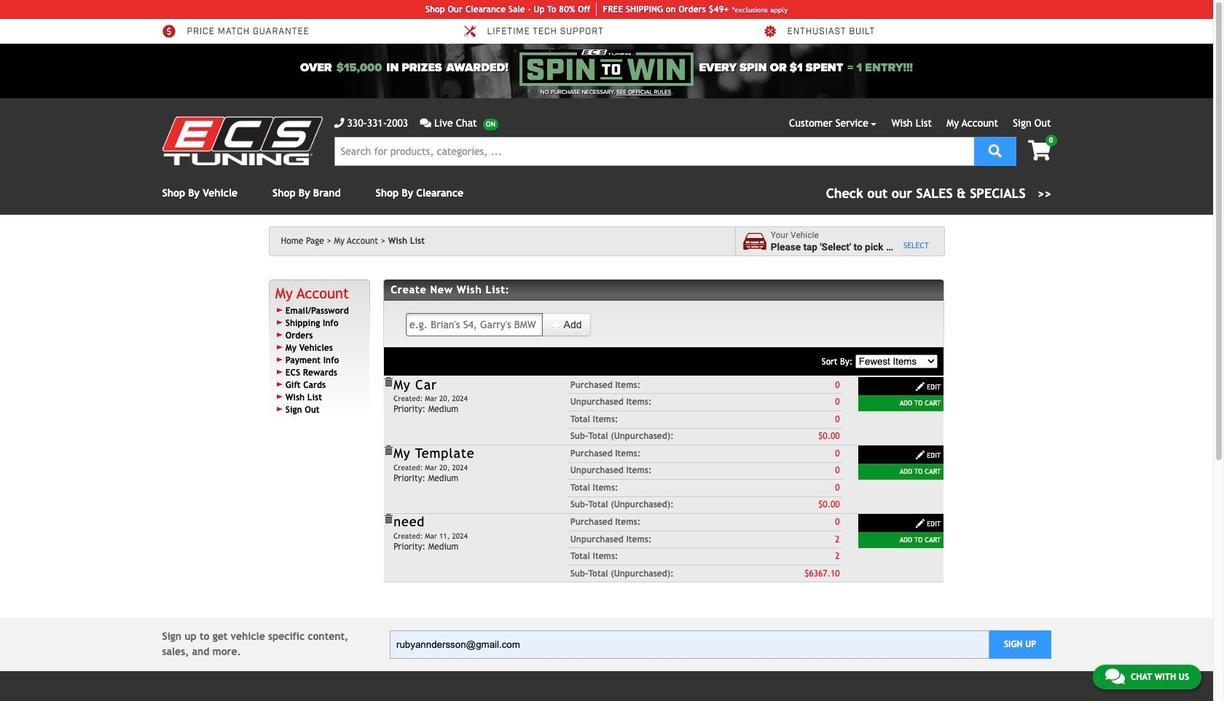 Task type: describe. For each thing, give the bounding box(es) containing it.
Search text field
[[334, 137, 974, 166]]

comments image
[[420, 118, 431, 128]]

comments image
[[1105, 668, 1125, 686]]

phone image
[[334, 118, 344, 128]]

search image
[[989, 144, 1002, 157]]

white image
[[915, 450, 926, 461]]

delete image for white icon at the bottom
[[383, 446, 394, 456]]



Task type: vqa. For each thing, say whether or not it's contained in the screenshot.
Brand corresponding to $237.98
no



Task type: locate. For each thing, give the bounding box(es) containing it.
3 delete image from the top
[[383, 515, 394, 525]]

1 delete image from the top
[[383, 377, 394, 388]]

0 vertical spatial white image
[[551, 321, 561, 331]]

delete image
[[383, 377, 394, 388], [383, 446, 394, 456], [383, 515, 394, 525]]

ecs tuning 'spin to win' contest logo image
[[520, 50, 693, 86]]

2 delete image from the top
[[383, 446, 394, 456]]

white image
[[551, 321, 561, 331], [915, 382, 926, 392], [915, 519, 926, 529]]

1 vertical spatial delete image
[[383, 446, 394, 456]]

2 vertical spatial delete image
[[383, 515, 394, 525]]

e.g. Brian's S4, Garry's BMW E92...etc text field
[[406, 313, 543, 337]]

delete image for white image to the middle
[[383, 377, 394, 388]]

2 vertical spatial white image
[[915, 519, 926, 529]]

shopping cart image
[[1028, 141, 1051, 161]]

ecs tuning image
[[162, 117, 322, 165]]

1 vertical spatial white image
[[915, 382, 926, 392]]

0 vertical spatial delete image
[[383, 377, 394, 388]]

Email email field
[[390, 631, 989, 659]]

delete image for bottom white image
[[383, 515, 394, 525]]



